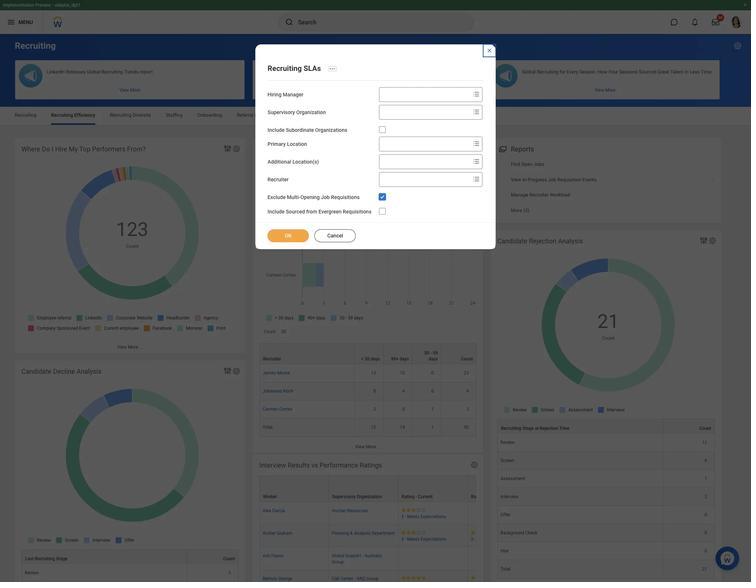 Task type: describe. For each thing, give the bounding box(es) containing it.
chevron right image for view in-progress job requisition events
[[708, 174, 718, 182]]

123
[[116, 219, 149, 241]]

candidate decline analysis
[[21, 368, 101, 376]]

- inside banner
[[52, 3, 54, 8]]

ok
[[285, 233, 292, 239]]

anz
[[357, 577, 366, 582]]

organization inside recruiting slas dialog
[[297, 109, 326, 115]]

&
[[350, 531, 353, 537]]

1 inside candidate rejection analysis element
[[705, 477, 708, 482]]

view more ... for recruiting slas
[[355, 445, 381, 450]]

row containing background check
[[498, 525, 715, 543]]

1 4 button from the left
[[403, 389, 406, 395]]

driven
[[415, 69, 429, 75]]

3 - meets expectations for human resources
[[402, 515, 446, 520]]

row containing assessment
[[498, 470, 715, 488]]

expectations for human resources
[[421, 515, 446, 520]]

interview element
[[501, 493, 519, 500]]

management
[[255, 112, 283, 118]]

row containing ash hayes
[[260, 548, 752, 570]]

additional
[[268, 159, 291, 165]]

3 - meets expectations for planning & analysis department
[[402, 537, 446, 543]]

1 vertical spatial recruiting slas
[[260, 145, 306, 153]]

1 for from the left
[[305, 69, 311, 75]]

candidate rejection analysis
[[498, 237, 583, 245]]

recruiting slas element
[[253, 138, 484, 453]]

21 count
[[598, 311, 620, 341]]

Hiring Manager field
[[380, 88, 471, 101]]

assessment element
[[501, 475, 526, 482]]

location
[[287, 141, 307, 147]]

recruiter button
[[260, 344, 355, 364]]

0 vertical spatial rejection
[[529, 237, 557, 245]]

my
[[69, 145, 78, 153]]

referral management
[[237, 112, 283, 118]]

more for recruiting slas
[[366, 445, 376, 450]]

recruiting slas link
[[268, 64, 321, 73]]

count button for candidate decline analysis
[[188, 550, 238, 564]]

meets for human resources
[[407, 515, 420, 520]]

in-
[[523, 177, 528, 182]]

resources
[[347, 509, 368, 514]]

chevron right image
[[708, 190, 718, 197]]

1 vertical spatial 21 button
[[703, 567, 709, 573]]

1 for 0
[[432, 407, 434, 412]]

review for candidate decline analysis
[[25, 571, 39, 576]]

rating - current button
[[399, 476, 468, 502]]

requisitions for include sourced from evergreen requisitions
[[343, 209, 372, 215]]

analysis for decline
[[77, 368, 101, 376]]

seasons
[[620, 69, 638, 75]]

johannes koch
[[263, 389, 293, 394]]

view more ... for where do i hire my top performers from?
[[117, 345, 143, 350]]

job for requisitions
[[321, 195, 330, 201]]

planning & analysis department link
[[332, 530, 395, 537]]

meets for planning & analysis department
[[407, 537, 420, 543]]

blueprint for smarter recruiting: fragomen worldwide's data driven recruiting strategy button
[[253, 60, 482, 99]]

do
[[42, 145, 50, 153]]

candidate rejection analysis element
[[491, 230, 722, 583]]

group for call center - anz group
[[367, 577, 379, 582]]

interview results vs performance ratings element
[[253, 455, 752, 583]]

list containing find open jobs
[[491, 157, 722, 218]]

recruiting stage at rejection time button
[[498, 420, 664, 434]]

3 button
[[467, 407, 470, 413]]

123 button
[[116, 217, 150, 243]]

view for where do i hire my top performers from?
[[117, 345, 127, 350]]

count inside candidate decline analysis element
[[223, 557, 235, 562]]

123 count
[[116, 219, 149, 249]]

30 - 59 days button
[[413, 344, 442, 364]]

row containing recruiting stage at rejection time
[[498, 419, 715, 434]]

row containing alex garcia
[[260, 502, 752, 525]]

0 vertical spatial 30 button
[[281, 329, 287, 335]]

3 - meets expectations link for planning & analysis department
[[402, 536, 446, 543]]

0 horizontal spatial hire
[[55, 145, 67, 153]]

james moore
[[263, 371, 290, 376]]

rejection inside popup button
[[540, 426, 559, 432]]

koch
[[283, 389, 293, 394]]

review for candidate rejection analysis
[[501, 440, 515, 446]]

row containing belinda george
[[260, 570, 752, 583]]

last
[[25, 557, 34, 562]]

season:
[[580, 69, 597, 75]]

1 days from the left
[[371, 357, 380, 362]]

row containing hire
[[498, 543, 715, 561]]

call
[[332, 577, 339, 582]]

view for recruiting slas
[[355, 445, 365, 450]]

recruiting efficiency
[[51, 112, 95, 118]]

1 button for 14
[[432, 425, 435, 431]]

0 vertical spatial count button
[[442, 344, 477, 364]]

13
[[371, 371, 376, 376]]

global for global recruiting for every season: how four seasons sourced great talent in less time
[[522, 69, 536, 75]]

rating - previous
[[471, 495, 505, 500]]

profile logan mcneil element
[[726, 14, 747, 30]]

manage
[[511, 192, 529, 198]]

planning
[[332, 531, 349, 537]]

10
[[400, 371, 405, 376]]

at
[[535, 426, 539, 432]]

job for requisition
[[549, 177, 557, 182]]

in
[[685, 69, 689, 75]]

great
[[658, 69, 670, 75]]

vs
[[312, 462, 318, 470]]

row containing last recruiting stage
[[21, 550, 239, 565]]

1 for 14
[[432, 425, 434, 430]]

2 4 button from the left
[[467, 389, 470, 395]]

archer
[[263, 531, 276, 537]]

global for global support - australia group
[[332, 554, 345, 559]]

background check
[[501, 531, 538, 536]]

recruiting right driven
[[430, 69, 451, 75]]

Supervisory Organization field
[[380, 106, 471, 119]]

referral
[[237, 112, 254, 118]]

30 right <
[[365, 357, 370, 362]]

last recruiting stage button
[[22, 550, 187, 564]]

from
[[306, 209, 317, 215]]

90+ days
[[391, 357, 409, 362]]

screen
[[501, 458, 515, 464]]

2 inside candidate rejection analysis element
[[705, 495, 708, 500]]

1 vertical spatial recruiter
[[530, 192, 549, 198]]

30 up recruiter popup button
[[281, 329, 286, 335]]

decline
[[53, 368, 75, 376]]

days inside 30 - 59 days
[[429, 357, 438, 362]]

recruiter inside popup button
[[263, 357, 281, 362]]

implementation
[[3, 3, 34, 8]]

archer graham link
[[263, 530, 293, 537]]

2 button inside the recruiting slas element
[[374, 407, 377, 413]]

recruiting left every
[[537, 69, 559, 75]]

cancel button
[[315, 230, 356, 243]]

Primary Location field
[[380, 138, 471, 151]]

where do i hire my top performers from?
[[21, 145, 146, 153]]

interview for interview results vs performance ratings
[[260, 462, 286, 470]]

21 for 21 count
[[598, 311, 620, 333]]

tab list inside main content
[[7, 107, 744, 125]]

recruiting slas inside dialog
[[268, 64, 321, 73]]

james
[[263, 371, 276, 376]]

2 4 from the left
[[467, 389, 469, 394]]

global recruiting for every season: how four seasons sourced great talent in less time button
[[491, 60, 720, 99]]

where
[[21, 145, 40, 153]]

australia
[[365, 554, 382, 559]]

slas inside the recruiting slas element
[[291, 145, 306, 153]]

global support - australia group
[[332, 554, 382, 565]]

2 button inside candidate rejection analysis element
[[705, 494, 709, 500]]

garcia
[[272, 509, 285, 514]]

count button for candidate rejection analysis
[[664, 420, 715, 434]]

reports
[[511, 145, 534, 153]]

archer graham
[[263, 531, 293, 537]]

report
[[140, 69, 153, 75]]

Recruiter field
[[380, 173, 471, 187]]

recruiting up where
[[15, 112, 36, 118]]

screen element
[[501, 457, 515, 464]]

human resources
[[332, 509, 368, 514]]

Additional Location(s) field
[[380, 155, 471, 169]]

prompts image for hiring manager
[[472, 90, 481, 99]]

belinda george
[[263, 577, 293, 582]]

<
[[361, 357, 364, 362]]

3 prompts image from the top
[[472, 175, 481, 184]]

talent
[[671, 69, 684, 75]]

blueprint
[[285, 69, 304, 75]]

support
[[346, 554, 361, 559]]

time inside popup button
[[560, 426, 570, 432]]

candidate for candidate rejection analysis
[[498, 237, 528, 245]]

manager
[[283, 92, 304, 98]]

row containing screen
[[498, 452, 715, 470]]

recruiting left efficiency
[[51, 112, 73, 118]]

interview for interview element
[[501, 495, 519, 500]]

ash
[[263, 554, 270, 559]]

worldwide's
[[377, 69, 403, 75]]

include sourced from evergreen requisitions
[[268, 209, 372, 215]]

view in-progress job requisition events link
[[491, 172, 722, 187]]



Task type: locate. For each thing, give the bounding box(es) containing it.
1 horizontal spatial 30 button
[[464, 425, 470, 431]]

offer element
[[501, 511, 511, 518]]

chevron right image
[[708, 159, 718, 166], [708, 174, 718, 182]]

row containing 30 - 59 days
[[260, 344, 477, 365]]

1 horizontal spatial supervisory
[[332, 495, 356, 500]]

supervisory down hiring manager
[[268, 109, 295, 115]]

opening
[[301, 195, 320, 201]]

global inside global recruiting for every season: how four seasons sourced great talent in less time button
[[522, 69, 536, 75]]

rating left previous
[[471, 495, 484, 500]]

total element down carmen at the left of the page
[[263, 424, 273, 430]]

slas inside recruiting slas dialog
[[304, 64, 321, 73]]

total element for 21
[[501, 566, 511, 572]]

total inside the recruiting slas element
[[263, 425, 273, 430]]

0 horizontal spatial 4 button
[[403, 389, 406, 395]]

0 horizontal spatial candidate
[[21, 368, 52, 376]]

0 horizontal spatial analysis
[[77, 368, 101, 376]]

review inside candidate rejection analysis element
[[501, 440, 515, 446]]

30 - 59 days
[[424, 351, 438, 362]]

ash hayes
[[263, 554, 284, 559]]

days inside "popup button"
[[400, 357, 409, 362]]

adeptai_dpt1
[[55, 3, 81, 8]]

prompts image for organization
[[472, 107, 481, 116]]

2 vertical spatial prompts image
[[472, 175, 481, 184]]

supervisory organization
[[268, 109, 326, 115], [332, 495, 382, 500]]

recruiter up james moore link
[[263, 357, 281, 362]]

hire element
[[501, 548, 509, 554]]

recruiting inside popup button
[[35, 557, 55, 562]]

call center - anz group
[[332, 577, 379, 582]]

menu group image
[[498, 144, 508, 154]]

group for global support - australia group
[[332, 560, 344, 565]]

human
[[332, 509, 346, 514]]

1 vertical spatial total
[[501, 567, 511, 572]]

2 prompts image from the top
[[472, 140, 481, 148]]

sourced
[[639, 69, 657, 75], [286, 209, 305, 215]]

recruiter down additional
[[268, 177, 289, 183]]

cortes
[[279, 407, 293, 412]]

from?
[[127, 145, 146, 153]]

13 button
[[371, 371, 377, 377]]

cell inside interview results vs performance ratings element
[[399, 548, 468, 570]]

organization inside popup button
[[357, 495, 382, 500]]

include for include subordinate organizations
[[268, 127, 285, 133]]

job up the evergreen on the top left
[[321, 195, 330, 201]]

rating inside "rating - previous" popup button
[[471, 495, 484, 500]]

- inside global support - australia group
[[362, 554, 364, 559]]

view more ... link
[[15, 341, 245, 354], [253, 441, 484, 453]]

view inside the recruiting slas element
[[355, 445, 365, 450]]

...
[[139, 345, 143, 350], [377, 445, 381, 450]]

total for 21
[[501, 567, 511, 572]]

linkedin
[[47, 69, 65, 75]]

job right 'progress'
[[549, 177, 557, 182]]

recruiter down 'progress'
[[530, 192, 549, 198]]

0 vertical spatial chevron right image
[[708, 159, 718, 166]]

0 vertical spatial organization
[[297, 109, 326, 115]]

additional location(s)
[[268, 159, 319, 165]]

supervisory organization inside recruiting slas dialog
[[268, 109, 326, 115]]

previous
[[488, 495, 505, 500]]

jobs
[[534, 162, 545, 167]]

1 vertical spatial view more ...
[[355, 445, 381, 450]]

main content
[[0, 34, 752, 583]]

0 vertical spatial recruiting slas
[[268, 64, 321, 73]]

recruiting slas up manager
[[268, 64, 321, 73]]

sourced inside recruiting slas dialog
[[286, 209, 305, 215]]

prompts image
[[472, 90, 481, 99], [472, 157, 481, 166]]

supervisory organization up resources
[[332, 495, 382, 500]]

0 horizontal spatial 2
[[374, 407, 376, 412]]

count button up 12 at the right of the page
[[664, 420, 715, 434]]

2 button up 15 button
[[374, 407, 377, 413]]

1 vertical spatial more
[[366, 445, 376, 450]]

total for 15
[[263, 425, 273, 430]]

total element inside the recruiting slas element
[[263, 424, 273, 430]]

candidate
[[498, 237, 528, 245], [21, 368, 52, 376]]

1 button for 0
[[432, 407, 435, 413]]

1 horizontal spatial 2
[[705, 495, 708, 500]]

1 horizontal spatial view
[[355, 445, 365, 450]]

5
[[229, 571, 231, 576]]

6 button
[[705, 458, 709, 464]]

2 chevron right image from the top
[[708, 174, 718, 182]]

0 horizontal spatial sourced
[[286, 209, 305, 215]]

time right "less"
[[701, 69, 712, 75]]

hire down background at the right
[[501, 549, 509, 554]]

30 button
[[281, 329, 287, 335], [464, 425, 470, 431]]

2 include from the top
[[268, 209, 285, 215]]

0 vertical spatial interview
[[260, 462, 286, 470]]

include for include sourced from evergreen requisitions
[[268, 209, 285, 215]]

job inside recruiting slas dialog
[[321, 195, 330, 201]]

chevron right image for find open jobs
[[708, 159, 718, 166]]

0
[[432, 371, 434, 376], [374, 389, 376, 394], [432, 389, 434, 394], [403, 407, 405, 412], [705, 513, 708, 518], [705, 531, 708, 536], [705, 549, 708, 554]]

prompts image
[[472, 107, 481, 116], [472, 140, 481, 148], [472, 175, 481, 184]]

0 horizontal spatial review element
[[25, 569, 39, 576]]

1 chevron right image from the top
[[708, 159, 718, 166]]

rating for rating - previous
[[471, 495, 484, 500]]

count button inside candidate rejection analysis element
[[664, 420, 715, 434]]

0 horizontal spatial rating
[[402, 495, 415, 500]]

review up 'screen' 'element' on the bottom right of page
[[501, 440, 515, 446]]

0 horizontal spatial more
[[128, 345, 138, 350]]

1 vertical spatial requisitions
[[343, 209, 372, 215]]

2 days from the left
[[400, 357, 409, 362]]

1 vertical spatial sourced
[[286, 209, 305, 215]]

supervisory up human resources link
[[332, 495, 356, 500]]

0 horizontal spatial 21
[[598, 311, 620, 333]]

15 button
[[371, 425, 377, 431]]

3 - meets expectations link for human resources
[[402, 513, 446, 520]]

analysis for rejection
[[558, 237, 583, 245]]

planning & analysis department
[[332, 531, 395, 537]]

2 rating from the left
[[471, 495, 484, 500]]

less
[[690, 69, 700, 75]]

organization up include subordinate organizations
[[297, 109, 326, 115]]

1 horizontal spatial total
[[501, 567, 511, 572]]

review inside candidate decline analysis element
[[25, 571, 39, 576]]

23
[[464, 371, 469, 376]]

james moore link
[[263, 369, 290, 376]]

worker
[[263, 495, 277, 500]]

search image
[[285, 18, 294, 27]]

supervisory inside recruiting slas dialog
[[268, 109, 295, 115]]

1 button right 14 button
[[432, 425, 435, 431]]

1 vertical spatial 2 button
[[705, 494, 709, 500]]

stage
[[523, 426, 534, 432], [56, 557, 68, 562]]

close total rewards modeling tool image
[[487, 48, 493, 54]]

review element down last
[[25, 569, 39, 576]]

chevron right image inside 'find open jobs' link
[[708, 159, 718, 166]]

recruiting slas up additional
[[260, 145, 306, 153]]

2 inside the recruiting slas element
[[374, 407, 376, 412]]

rating for rating - current
[[402, 495, 415, 500]]

1 horizontal spatial analysis
[[354, 531, 371, 537]]

1 button left 3 button
[[432, 407, 435, 413]]

requisitions for exclude multi-opening job requisitions
[[331, 195, 360, 201]]

job inside list
[[549, 177, 557, 182]]

time inside button
[[701, 69, 712, 75]]

more inside the recruiting slas element
[[366, 445, 376, 450]]

row containing johannes koch
[[260, 383, 477, 401]]

0 vertical spatial ...
[[139, 345, 143, 350]]

list
[[491, 157, 722, 218]]

more inside where do i hire my top performers from? element
[[128, 345, 138, 350]]

0 vertical spatial prompts image
[[472, 107, 481, 116]]

analysis for &
[[354, 531, 371, 537]]

2 vertical spatial 1 button
[[705, 476, 709, 482]]

1 horizontal spatial rating
[[471, 495, 484, 500]]

... for recruiting slas
[[377, 445, 381, 450]]

implementation preview -   adeptai_dpt1 banner
[[0, 0, 752, 34]]

check
[[526, 531, 538, 536]]

1 vertical spatial review element
[[25, 569, 39, 576]]

21 for 21
[[703, 567, 708, 572]]

cell
[[399, 548, 468, 570]]

ash hayes link
[[263, 553, 284, 559]]

row containing offer
[[498, 507, 715, 525]]

view more ... inside the recruiting slas element
[[355, 445, 381, 450]]

12
[[703, 440, 708, 446]]

call center - anz group link
[[332, 575, 379, 582]]

requisitions up the evergreen on the top left
[[331, 195, 360, 201]]

21 button
[[598, 309, 621, 335], [703, 567, 709, 573]]

1 rating from the left
[[402, 495, 415, 500]]

supervisory inside popup button
[[332, 495, 356, 500]]

0 vertical spatial view more ...
[[117, 345, 143, 350]]

0 button
[[432, 371, 435, 377], [374, 389, 377, 395], [432, 389, 435, 395], [403, 407, 406, 413], [705, 512, 709, 518], [705, 531, 709, 537], [705, 549, 709, 555]]

1 right 14 button
[[432, 425, 434, 430]]

4 down the 10 button
[[403, 389, 405, 394]]

0 horizontal spatial 21 button
[[598, 309, 621, 335]]

0 vertical spatial requisitions
[[331, 195, 360, 201]]

expectations for planning & analysis department
[[421, 537, 446, 543]]

primary location
[[268, 141, 307, 147]]

total down hire element
[[501, 567, 511, 572]]

4 button
[[403, 389, 406, 395], [467, 389, 470, 395]]

more
[[128, 345, 138, 350], [366, 445, 376, 450]]

for left every
[[560, 69, 566, 75]]

total element for 15
[[263, 424, 273, 430]]

2 for from the left
[[560, 69, 566, 75]]

row
[[260, 344, 477, 365], [260, 365, 477, 383], [260, 383, 477, 401], [260, 401, 477, 419], [260, 419, 477, 437], [498, 419, 715, 434], [498, 434, 715, 452], [498, 452, 715, 470], [498, 470, 715, 488], [260, 476, 752, 502], [498, 488, 715, 507], [260, 502, 752, 525], [498, 507, 715, 525], [498, 525, 715, 543], [260, 525, 752, 548], [498, 543, 715, 561], [260, 548, 752, 570], [21, 550, 239, 565], [498, 561, 715, 579], [21, 565, 239, 583], [260, 570, 752, 583]]

notifications large image
[[692, 18, 699, 26]]

group
[[332, 560, 344, 565], [367, 577, 379, 582]]

3 inside button
[[467, 407, 469, 412]]

global inside global support - australia group
[[332, 554, 345, 559]]

group right anz
[[367, 577, 379, 582]]

recruiter inside recruiting slas dialog
[[268, 177, 289, 183]]

review element for candidate rejection analysis
[[501, 439, 515, 446]]

0 horizontal spatial view more ...
[[117, 345, 143, 350]]

worker button
[[260, 476, 329, 502]]

1 button
[[432, 407, 435, 413], [432, 425, 435, 431], [705, 476, 709, 482]]

alex garcia link
[[263, 507, 285, 514]]

1 horizontal spatial candidate
[[498, 237, 528, 245]]

stage inside popup button
[[56, 557, 68, 562]]

row containing james moore
[[260, 365, 477, 383]]

sourced down multi-
[[286, 209, 305, 215]]

1 vertical spatial interview
[[501, 495, 519, 500]]

interview results vs performance ratings
[[260, 462, 382, 470]]

1 vertical spatial 1 button
[[432, 425, 435, 431]]

total element down hire element
[[501, 566, 511, 572]]

1 include from the top
[[268, 127, 285, 133]]

requisitions right the evergreen on the top left
[[343, 209, 372, 215]]

4 button down the 10 button
[[403, 389, 406, 395]]

supervisory organization up subordinate
[[268, 109, 326, 115]]

1 horizontal spatial 21
[[703, 567, 708, 572]]

background
[[501, 531, 525, 536]]

rating left current
[[402, 495, 415, 500]]

events
[[583, 177, 597, 182]]

1 horizontal spatial count button
[[442, 344, 477, 364]]

0 vertical spatial review element
[[501, 439, 515, 446]]

row containing carmen cortes
[[260, 401, 477, 419]]

15
[[371, 425, 376, 430]]

carmen
[[263, 407, 278, 412]]

total down carmen at the left of the page
[[263, 425, 273, 430]]

< 30 days button
[[355, 344, 384, 364]]

review element
[[501, 439, 515, 446], [25, 569, 39, 576]]

efficiency
[[74, 112, 95, 118]]

0 vertical spatial group
[[332, 560, 344, 565]]

1 horizontal spatial total element
[[501, 566, 511, 572]]

supervisory organization inside popup button
[[332, 495, 382, 500]]

performance
[[320, 462, 358, 470]]

2 horizontal spatial analysis
[[558, 237, 583, 245]]

1 left 3 button
[[432, 407, 434, 412]]

1 vertical spatial group
[[367, 577, 379, 582]]

0 horizontal spatial for
[[305, 69, 311, 75]]

1 button down 6 button on the bottom right of page
[[705, 476, 709, 482]]

rating - previous button
[[468, 476, 537, 502]]

1 horizontal spatial sourced
[[639, 69, 657, 75]]

recruiting right last
[[35, 557, 55, 562]]

days down 59
[[429, 357, 438, 362]]

for left smarter at the left top of page
[[305, 69, 311, 75]]

1 4 from the left
[[403, 389, 405, 394]]

interview up offer element
[[501, 495, 519, 500]]

johannes koch link
[[263, 388, 293, 394]]

row containing interview
[[498, 488, 715, 507]]

time right at on the right of the page
[[560, 426, 570, 432]]

sourced left 'great'
[[639, 69, 657, 75]]

2 horizontal spatial view
[[511, 177, 522, 182]]

prompts image for location
[[472, 140, 481, 148]]

1 horizontal spatial 21 button
[[703, 567, 709, 573]]

1 prompts image from the top
[[472, 90, 481, 99]]

days right 90+
[[400, 357, 409, 362]]

four
[[609, 69, 619, 75]]

... for where do i hire my top performers from?
[[139, 345, 143, 350]]

recruiter
[[268, 177, 289, 183], [530, 192, 549, 198], [263, 357, 281, 362]]

1 horizontal spatial 4 button
[[467, 389, 470, 395]]

linkedin releases global recruiting trends report
[[47, 69, 153, 75]]

recruiting inside popup button
[[501, 426, 522, 432]]

global inside linkedin releases global recruiting trends report button
[[87, 69, 100, 75]]

2 button
[[374, 407, 377, 413], [705, 494, 709, 500]]

recruiting left diversity
[[110, 112, 132, 118]]

view inside view in-progress job requisition events link
[[511, 177, 522, 182]]

1 vertical spatial chevron right image
[[708, 174, 718, 182]]

0 horizontal spatial global
[[87, 69, 100, 75]]

review element up 'screen' 'element' on the bottom right of page
[[501, 439, 515, 446]]

interview left results
[[260, 462, 286, 470]]

hire right i at the left top of the page
[[55, 145, 67, 153]]

onboarding
[[197, 112, 222, 118]]

rating inside rating - current popup button
[[402, 495, 415, 500]]

view inside where do i hire my top performers from? element
[[117, 345, 127, 350]]

prompts image for additional location(s)
[[472, 157, 481, 166]]

1 horizontal spatial review element
[[501, 439, 515, 446]]

1 vertical spatial total element
[[501, 566, 511, 572]]

review down last
[[25, 571, 39, 576]]

count
[[126, 244, 139, 249], [264, 329, 276, 335], [602, 336, 615, 341], [461, 357, 473, 362], [700, 426, 712, 432], [223, 557, 235, 562]]

1 vertical spatial time
[[560, 426, 570, 432]]

hire inside candidate rejection analysis element
[[501, 549, 509, 554]]

1 vertical spatial count button
[[664, 420, 715, 434]]

0 vertical spatial 1
[[432, 407, 434, 412]]

1 vertical spatial 30 button
[[464, 425, 470, 431]]

belinda george link
[[263, 575, 293, 582]]

1 vertical spatial view more ... link
[[253, 441, 484, 453]]

0 vertical spatial stage
[[523, 426, 534, 432]]

hiring
[[268, 92, 282, 98]]

belinda
[[263, 577, 278, 582]]

slas right the blueprint
[[304, 64, 321, 73]]

1 prompts image from the top
[[472, 107, 481, 116]]

4 button up 3 button
[[467, 389, 470, 395]]

check small image
[[378, 193, 387, 202]]

count inside 123 count
[[126, 244, 139, 249]]

- inside popup button
[[485, 495, 487, 500]]

close environment banner image
[[744, 3, 748, 7]]

main content containing 123
[[0, 34, 752, 583]]

organization up resources
[[357, 495, 382, 500]]

2 vertical spatial recruiter
[[263, 357, 281, 362]]

recruiting up additional
[[260, 145, 289, 153]]

2 horizontal spatial days
[[429, 357, 438, 362]]

... inside where do i hire my top performers from? element
[[139, 345, 143, 350]]

0 horizontal spatial ...
[[139, 345, 143, 350]]

analysis inside interview results vs performance ratings element
[[354, 531, 371, 537]]

1 horizontal spatial organization
[[357, 495, 382, 500]]

hayes
[[272, 554, 284, 559]]

0 vertical spatial total element
[[263, 424, 273, 430]]

- inside 30 - 59 days
[[431, 351, 432, 356]]

background check element
[[501, 529, 538, 536]]

10 button
[[400, 371, 406, 377]]

21 inside 21 button
[[703, 567, 708, 572]]

59
[[433, 351, 438, 356]]

2 prompts image from the top
[[472, 157, 481, 166]]

0 horizontal spatial 4
[[403, 389, 405, 394]]

stage inside popup button
[[523, 426, 534, 432]]

group inside global support - australia group
[[332, 560, 344, 565]]

count button inside candidate decline analysis element
[[188, 550, 238, 564]]

configure this page image
[[734, 41, 743, 50]]

tab list
[[7, 107, 744, 125]]

1 vertical spatial candidate
[[21, 368, 52, 376]]

0 horizontal spatial interview
[[260, 462, 286, 470]]

2 up 15 button
[[374, 407, 376, 412]]

inbox large image
[[712, 18, 720, 26]]

recruiting stage at rejection time
[[501, 426, 570, 432]]

view more ... link for recruiting slas
[[253, 441, 484, 453]]

1 horizontal spatial ...
[[377, 445, 381, 450]]

time
[[701, 69, 712, 75], [560, 426, 570, 432]]

total element
[[263, 424, 273, 430], [501, 566, 511, 572]]

view more ... link for where do i hire my top performers from?
[[15, 341, 245, 354]]

review element inside candidate decline analysis element
[[25, 569, 39, 576]]

multi-
[[287, 195, 301, 201]]

0 vertical spatial time
[[701, 69, 712, 75]]

trends
[[124, 69, 139, 75]]

0 horizontal spatial total element
[[263, 424, 273, 430]]

0 horizontal spatial group
[[332, 560, 344, 565]]

0 vertical spatial view
[[511, 177, 522, 182]]

rating
[[402, 495, 415, 500], [471, 495, 484, 500]]

evergreen
[[319, 209, 342, 215]]

count button up 5
[[188, 550, 238, 564]]

0 vertical spatial total
[[263, 425, 273, 430]]

0 horizontal spatial view
[[117, 345, 127, 350]]

manage recruiter workload
[[511, 192, 570, 198]]

1 horizontal spatial for
[[560, 69, 566, 75]]

2 down 6 button on the bottom right of page
[[705, 495, 708, 500]]

0 horizontal spatial 2 button
[[374, 407, 377, 413]]

0 vertical spatial 21
[[598, 311, 620, 333]]

total inside candidate rejection analysis element
[[501, 567, 511, 572]]

count inside 21 count
[[602, 336, 615, 341]]

1 horizontal spatial supervisory organization
[[332, 495, 382, 500]]

candidate decline analysis element
[[15, 361, 245, 583]]

view more ... inside where do i hire my top performers from? element
[[117, 345, 143, 350]]

0 vertical spatial analysis
[[558, 237, 583, 245]]

review element for candidate decline analysis
[[25, 569, 39, 576]]

cancel
[[328, 233, 343, 239]]

george
[[279, 577, 293, 582]]

carmen cortes
[[263, 407, 293, 412]]

0 horizontal spatial count button
[[188, 550, 238, 564]]

recruiting inside dialog
[[268, 64, 302, 73]]

group up call
[[332, 560, 344, 565]]

stage left at on the right of the page
[[523, 426, 534, 432]]

1 horizontal spatial time
[[701, 69, 712, 75]]

0 horizontal spatial days
[[371, 357, 380, 362]]

exclude
[[268, 195, 286, 201]]

1 vertical spatial view
[[117, 345, 127, 350]]

1 vertical spatial supervisory
[[332, 495, 356, 500]]

0 horizontal spatial review
[[25, 571, 39, 576]]

center
[[341, 577, 354, 582]]

30 down 3 button
[[464, 425, 469, 430]]

1 vertical spatial stage
[[56, 557, 68, 562]]

where do i hire my top performers from? element
[[15, 138, 245, 354]]

1 horizontal spatial view more ...
[[355, 445, 381, 450]]

days right <
[[371, 357, 380, 362]]

interview inside candidate rejection analysis element
[[501, 495, 519, 500]]

slas up additional location(s)
[[291, 145, 306, 153]]

recruiting left trends at top
[[102, 69, 123, 75]]

more for where do i hire my top performers from?
[[128, 345, 138, 350]]

tab list containing recruiting
[[7, 107, 744, 125]]

recruiting up hiring manager
[[268, 64, 302, 73]]

global support - australia group link
[[332, 553, 382, 565]]

recruiting slas dialog
[[256, 44, 496, 250]]

chevron right image inside view in-progress job requisition events link
[[708, 174, 718, 182]]

global
[[87, 69, 100, 75], [522, 69, 536, 75], [332, 554, 345, 559]]

view more ...
[[117, 345, 143, 350], [355, 445, 381, 450]]

< 30 days
[[361, 357, 380, 362]]

30 inside 30 - 59 days
[[424, 351, 429, 356]]

releases
[[66, 69, 85, 75]]

smarter
[[312, 69, 329, 75]]

row containing archer graham
[[260, 525, 752, 548]]

row containing worker
[[260, 476, 752, 502]]

1 vertical spatial 2
[[705, 495, 708, 500]]

4
[[403, 389, 405, 394], [467, 389, 469, 394]]

3 - meets expectations link
[[402, 513, 446, 520], [402, 536, 446, 543], [471, 536, 516, 543]]

implementation preview -   adeptai_dpt1
[[3, 3, 81, 8]]

recruiting up linkedin
[[15, 41, 56, 51]]

4 down 23 button
[[467, 389, 469, 394]]

1 horizontal spatial days
[[400, 357, 409, 362]]

1 vertical spatial job
[[321, 195, 330, 201]]

candidate for candidate decline analysis
[[21, 368, 52, 376]]

0 horizontal spatial time
[[560, 426, 570, 432]]

1 vertical spatial slas
[[291, 145, 306, 153]]

... inside the recruiting slas element
[[377, 445, 381, 450]]

expectations
[[421, 515, 446, 520], [421, 537, 446, 543], [490, 537, 516, 543]]

stage right last
[[56, 557, 68, 562]]

sourced inside button
[[639, 69, 657, 75]]

1 down 6 button on the bottom right of page
[[705, 477, 708, 482]]

recruiting
[[15, 41, 56, 51], [268, 64, 302, 73], [102, 69, 123, 75], [430, 69, 451, 75], [537, 69, 559, 75], [15, 112, 36, 118], [51, 112, 73, 118], [110, 112, 132, 118], [260, 145, 289, 153], [501, 426, 522, 432], [35, 557, 55, 562]]

1 vertical spatial rejection
[[540, 426, 559, 432]]

30 button down 3 button
[[464, 425, 470, 431]]

30 left 59
[[424, 351, 429, 356]]

include up primary
[[268, 127, 285, 133]]

include down exclude
[[268, 209, 285, 215]]

30 button up recruiter popup button
[[281, 329, 287, 335]]

count button up 23
[[442, 344, 477, 364]]

0 vertical spatial more
[[128, 345, 138, 350]]

blueprint for smarter recruiting: fragomen worldwide's data driven recruiting strategy
[[285, 69, 470, 75]]

recruiting left at on the right of the page
[[501, 426, 522, 432]]

2 button down 6 button on the bottom right of page
[[705, 494, 709, 500]]

1 vertical spatial prompts image
[[472, 157, 481, 166]]

3 days from the left
[[429, 357, 438, 362]]

1 vertical spatial review
[[25, 571, 39, 576]]



Task type: vqa. For each thing, say whether or not it's contained in the screenshot.
Workers related to Workers with Certifications
no



